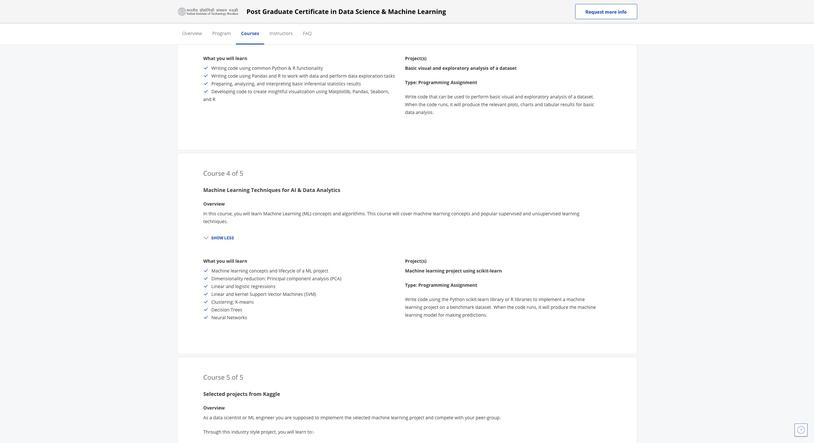 Task type: describe. For each thing, give the bounding box(es) containing it.
networks
[[227, 315, 247, 321]]

insightful
[[268, 88, 288, 95]]

code for pandas
[[228, 73, 238, 79]]

charts
[[521, 101, 534, 108]]

0 horizontal spatial concepts
[[249, 268, 268, 274]]

neural
[[211, 315, 226, 321]]

in inside the in this course, you will learn and develop the necessary knowledge and skills for the most prevalent programming languages in the data science domain: python and r. you will learn python and r basics, data structures, programming constructs, and how to work with data using key python packages pandas, matplotlib, seaborn, and r.
[[468, 8, 472, 14]]

(svm)
[[304, 291, 316, 297]]

kaggle
[[263, 391, 280, 398]]

group.
[[487, 415, 501, 421]]

python right domain:
[[528, 8, 543, 14]]

show less button for machine
[[201, 232, 237, 244]]

dimensionality
[[211, 276, 243, 282]]

request
[[586, 8, 604, 15]]

0 vertical spatial perform
[[329, 73, 347, 79]]

learn inside write code using the python scikit-learn library or r libraries to implement a machine learning project on a benchmark dataset. when the code runs, it will produce the machine learning model for making predictions.
[[478, 296, 489, 303]]

you inside the in this course, you will learn and develop the necessary knowledge and skills for the most prevalent programming languages in the data science domain: python and r. you will learn python and r basics, data structures, programming constructs, and how to work with data using key python packages pandas, matplotlib, seaborn, and r.
[[234, 8, 242, 14]]

writing for writing code using common python & r functionality
[[211, 65, 227, 71]]

r inside developing code to create insightful visualization using matplotlib, pandas, seaborn, and r
[[213, 96, 215, 102]]

inferential
[[304, 81, 326, 87]]

0 vertical spatial basic
[[292, 81, 303, 87]]

write code that can be used to perform basic visual and exploratory analysis of a dataset. when the code runs, it will produce the relevant plots, charts and tabular results for basic data analysis.
[[405, 94, 594, 115]]

writing code using pandas and r to work with data and perform data exploration tasks
[[211, 73, 395, 79]]

develop
[[273, 8, 289, 14]]

key
[[408, 16, 415, 22]]

tabular
[[544, 101, 559, 108]]

write code using the python scikit-learn library or r libraries to implement a machine learning project on a benchmark dataset. when the code runs, it will produce the machine learning model for making predictions.
[[405, 296, 596, 318]]

0 vertical spatial r.
[[553, 8, 557, 14]]

analysis inside write code that can be used to perform basic visual and exploratory analysis of a dataset. when the code runs, it will produce the relevant plots, charts and tabular results for basic data analysis.
[[550, 94, 567, 100]]

work inside the in this course, you will learn and develop the necessary knowledge and skills for the most prevalent programming languages in the data science domain: python and r. you will learn python and r basics, data structures, programming constructs, and how to work with data using key python packages pandas, matplotlib, seaborn, and r.
[[362, 16, 373, 22]]

scikit- inside write code using the python scikit-learn library or r libraries to implement a machine learning project on a benchmark dataset. when the code runs, it will produce the machine learning model for making predictions.
[[466, 296, 478, 303]]

learn up library
[[490, 268, 502, 274]]

algorithms.
[[342, 211, 366, 217]]

it inside write code that can be used to perform basic visual and exploratory analysis of a dataset. when the code runs, it will produce the relevant plots, charts and tabular results for basic data analysis.
[[450, 101, 453, 108]]

for inside write code using the python scikit-learn library or r libraries to implement a machine learning project on a benchmark dataset. when the code runs, it will produce the machine learning model for making predictions.
[[438, 312, 444, 318]]

it inside write code using the python scikit-learn library or r libraries to implement a machine learning project on a benchmark dataset. when the code runs, it will produce the machine learning model for making predictions.
[[539, 304, 541, 310]]

as a data scientist or ml engineer you are supposed to implement the selected machine learning project and compete with your peer-group.
[[203, 415, 501, 421]]

in this course, you will learn machine learning (ml) concepts and algorithms. this course will cover machine learning concepts and popular supervised and unsupervised learning techniques.
[[203, 211, 579, 225]]

popular
[[481, 211, 498, 217]]

a inside write code that can be used to perform basic visual and exploratory analysis of a dataset. when the code runs, it will produce the relevant plots, charts and tabular results for basic data analysis.
[[574, 94, 576, 100]]

post
[[247, 7, 261, 16]]

visualization
[[289, 88, 315, 95]]

means
[[240, 299, 254, 305]]

writing for writing code using pandas and r to work with data and perform data exploration tasks
[[211, 73, 227, 79]]

produce inside write code using the python scikit-learn library or r libraries to implement a machine learning project on a benchmark dataset. when the code runs, it will produce the machine learning model for making predictions.
[[551, 304, 568, 310]]

4
[[226, 169, 230, 178]]

code for the
[[418, 296, 428, 303]]

program link
[[212, 30, 231, 36]]

learn up reduction:
[[235, 258, 247, 264]]

this inside the in this course, you will learn and develop the necessary knowledge and skills for the most prevalent programming languages in the data science domain: python and r. you will learn python and r basics, data structures, programming constructs, and how to work with data using key python packages pandas, matplotlib, seaborn, and r.
[[209, 8, 216, 14]]

2 horizontal spatial learning
[[418, 7, 446, 16]]

project,
[[261, 429, 277, 435]]

0 vertical spatial scikit-
[[477, 268, 490, 274]]

developing
[[211, 88, 235, 95]]

what for writing code using common python & r functionality
[[203, 55, 215, 61]]

for left the ai
[[282, 187, 290, 194]]

in for in this course, you will learn machine learning (ml) concepts and algorithms. this course will cover machine learning concepts and popular supervised and unsupervised learning techniques.
[[203, 211, 207, 217]]

dataset. inside write code that can be used to perform basic visual and exploratory analysis of a dataset. when the code runs, it will produce the relevant plots, charts and tabular results for basic data analysis.
[[577, 94, 594, 100]]

industry
[[231, 429, 249, 435]]

1 vertical spatial ml
[[248, 415, 255, 421]]

show less button for writing
[[201, 29, 237, 41]]

interpreting
[[266, 81, 291, 87]]

info
[[618, 8, 627, 15]]

2 horizontal spatial &
[[382, 7, 386, 16]]

0 horizontal spatial exploratory
[[443, 65, 469, 71]]

perform inside write code that can be used to perform basic visual and exploratory analysis of a dataset. when the code runs, it will produce the relevant plots, charts and tabular results for basic data analysis.
[[471, 94, 489, 100]]

1 horizontal spatial ml
[[306, 268, 312, 274]]

0 vertical spatial results
[[347, 81, 361, 87]]

to up "preparing, analyzing, and interpreting basic inferential statistics results"
[[282, 73, 286, 79]]

logistic
[[235, 283, 250, 290]]

analysis for (pca)
[[312, 276, 329, 282]]

libraries
[[515, 296, 532, 303]]

2 vertical spatial basic
[[583, 101, 594, 108]]

programming for using
[[418, 282, 449, 288]]

to inside write code using the python scikit-learn library or r libraries to implement a machine learning project on a benchmark dataset. when the code runs, it will produce the machine learning model for making predictions.
[[533, 296, 538, 303]]

selected projects from kaggle
[[203, 391, 280, 398]]

graduate
[[262, 7, 293, 16]]

course, for in this course, you will learn and develop the necessary knowledge and skills for the most prevalent programming languages in the data science domain: python and r. you will learn python and r basics, data structures, programming constructs, and how to work with data using key python packages pandas, matplotlib, seaborn, and r.
[[217, 8, 233, 14]]

0 horizontal spatial visual
[[418, 65, 432, 71]]

how
[[347, 16, 356, 22]]

writing code using common python & r functionality
[[211, 65, 323, 71]]

techniques
[[251, 187, 281, 194]]

linear and kernel support vector machines (svm)
[[211, 291, 316, 297]]

assignment for used
[[451, 79, 477, 85]]

decision trees
[[211, 307, 242, 313]]

overview link
[[182, 30, 202, 36]]

data down most
[[384, 16, 394, 22]]

analytics
[[317, 187, 340, 194]]

faq
[[303, 30, 312, 36]]

dimensionality reduction: principal component analysis (pca)
[[211, 276, 341, 282]]

supposed
[[293, 415, 314, 421]]

with inside the in this course, you will learn and develop the necessary knowledge and skills for the most prevalent programming languages in the data science domain: python and r. you will learn python and r basics, data structures, programming constructs, and how to work with data using key python packages pandas, matplotlib, seaborn, and r.
[[374, 16, 383, 22]]

2 horizontal spatial with
[[455, 415, 464, 421]]

most
[[381, 8, 392, 14]]

1 horizontal spatial basic
[[490, 94, 501, 100]]

can
[[439, 94, 446, 100]]

0 horizontal spatial implement
[[320, 415, 344, 421]]

to inside the in this course, you will learn and develop the necessary knowledge and skills for the most prevalent programming languages in the data science domain: python and r. you will learn python and r basics, data structures, programming constructs, and how to work with data using key python packages pandas, matplotlib, seaborn, and r.
[[357, 16, 361, 22]]

this
[[367, 211, 376, 217]]

decision
[[211, 307, 229, 313]]

request more info
[[586, 8, 627, 15]]

basics,
[[233, 16, 247, 22]]

analysis.
[[416, 109, 434, 115]]

through
[[203, 429, 221, 435]]

will inside write code using the python scikit-learn library or r libraries to implement a machine learning project on a benchmark dataset. when the code runs, it will produce the machine learning model for making predictions.
[[543, 304, 550, 310]]

data up inferential
[[309, 73, 319, 79]]

faq link
[[303, 30, 312, 36]]

overview for course 5 of 5
[[203, 405, 225, 411]]

implement inside write code using the python scikit-learn library or r libraries to implement a machine learning project on a benchmark dataset. when the code runs, it will produce the machine learning model for making predictions.
[[539, 296, 562, 303]]

what you will learn for writing
[[203, 55, 247, 61]]

reduction:
[[244, 276, 266, 282]]

prevalent
[[393, 8, 413, 14]]

runs, inside write code that can be used to perform basic visual and exploratory analysis of a dataset. when the code runs, it will produce the relevant plots, charts and tabular results for basic data analysis.
[[438, 101, 449, 108]]

certificate
[[295, 7, 329, 16]]

to right supposed
[[315, 415, 319, 421]]

principal
[[267, 276, 285, 282]]

course
[[377, 211, 391, 217]]

style
[[250, 429, 260, 435]]

assignment for scikit-
[[451, 282, 477, 288]]

in this course, you will learn and develop the necessary knowledge and skills for the most prevalent programming languages in the data science domain: python and r. you will learn python and r basics, data structures, programming constructs, and how to work with data using key python packages pandas, matplotlib, seaborn, and r.
[[203, 8, 587, 22]]

ai
[[291, 187, 296, 194]]

2 show from the top
[[211, 235, 223, 241]]

trees
[[231, 307, 242, 313]]

engineer
[[256, 415, 275, 421]]

skills
[[355, 8, 365, 14]]

type: programming assignment for the
[[405, 282, 477, 288]]

to inside developing code to create insightful visualization using matplotlib, pandas, seaborn, and r
[[248, 88, 252, 95]]

5 up projects
[[226, 373, 230, 382]]

visual inside write code that can be used to perform basic visual and exploratory analysis of a dataset. when the code runs, it will produce the relevant plots, charts and tabular results for basic data analysis.
[[502, 94, 514, 100]]

are
[[285, 415, 292, 421]]

supervised
[[499, 211, 522, 217]]

analyzing,
[[235, 81, 255, 87]]

0 horizontal spatial or
[[242, 415, 247, 421]]

scientist
[[224, 415, 241, 421]]

certificate menu element
[[177, 23, 637, 45]]

to inside write code that can be used to perform basic visual and exploratory analysis of a dataset. when the code runs, it will produce the relevant plots, charts and tabular results for basic data analysis.
[[466, 94, 470, 100]]

analysis for of
[[470, 65, 489, 71]]

basic
[[405, 65, 417, 71]]

tasks
[[384, 73, 395, 79]]

linear for linear and kernel support vector machines (svm)
[[211, 291, 225, 297]]

indian institute of technology, roorkee image
[[177, 6, 239, 17]]

unsupervised
[[532, 211, 561, 217]]

to:-
[[307, 429, 314, 435]]

1 vertical spatial with
[[299, 73, 308, 79]]

cover
[[401, 211, 412, 217]]

1 horizontal spatial concepts
[[313, 211, 332, 217]]

request more info button
[[575, 4, 637, 19]]

seaborn, inside developing code to create insightful visualization using matplotlib, pandas, seaborn, and r
[[370, 88, 389, 95]]

machine inside in this course, you will learn machine learning (ml) concepts and algorithms. this course will cover machine learning concepts and popular supervised and unsupervised learning techniques.
[[413, 211, 432, 217]]

learning inside in this course, you will learn machine learning (ml) concepts and algorithms. this course will cover machine learning concepts and popular supervised and unsupervised learning techniques.
[[283, 211, 301, 217]]

your
[[465, 415, 475, 421]]

more
[[605, 8, 617, 15]]



Task type: vqa. For each thing, say whether or not it's contained in the screenshot.
of
yes



Task type: locate. For each thing, give the bounding box(es) containing it.
program
[[212, 30, 231, 36]]

1 show less from the top
[[211, 32, 234, 38]]

1 horizontal spatial science
[[492, 8, 508, 14]]

2 vertical spatial with
[[455, 415, 464, 421]]

learn down techniques
[[251, 211, 262, 217]]

0 horizontal spatial in
[[331, 7, 337, 16]]

machine
[[388, 7, 416, 16], [203, 187, 226, 194], [263, 211, 281, 217], [211, 268, 230, 274], [405, 268, 425, 274]]

predictions.
[[462, 312, 487, 318]]

show right overview link
[[211, 32, 223, 38]]

2 less from the top
[[224, 235, 234, 241]]

using inside the in this course, you will learn and develop the necessary knowledge and skills for the most prevalent programming languages in the data science domain: python and r. you will learn python and r basics, data structures, programming constructs, and how to work with data using key python packages pandas, matplotlib, seaborn, and r.
[[395, 16, 406, 22]]

you
[[558, 8, 567, 14]]

using inside developing code to create insightful visualization using matplotlib, pandas, seaborn, and r
[[316, 88, 327, 95]]

work down "skills"
[[362, 16, 373, 22]]

0 horizontal spatial work
[[287, 73, 298, 79]]

show less button
[[201, 29, 237, 41], [201, 232, 237, 244]]

1 vertical spatial or
[[242, 415, 247, 421]]

0 horizontal spatial programming
[[283, 16, 312, 22]]

results right tabular
[[561, 101, 575, 108]]

1 horizontal spatial work
[[362, 16, 373, 22]]

1 show from the top
[[211, 32, 223, 38]]

when inside write code that can be used to perform basic visual and exploratory analysis of a dataset. when the code runs, it will produce the relevant plots, charts and tabular results for basic data analysis.
[[405, 101, 418, 108]]

relevant
[[489, 101, 507, 108]]

post graduate certificate in data science & machine learning
[[247, 7, 446, 16]]

with left the your
[[455, 415, 464, 421]]

necessary
[[299, 8, 320, 14]]

help center image
[[797, 426, 805, 434]]

learning
[[433, 211, 450, 217], [562, 211, 579, 217], [231, 268, 248, 274], [426, 268, 445, 274], [405, 304, 422, 310], [405, 312, 422, 318], [391, 415, 408, 421]]

matplotlib, inside the in this course, you will learn and develop the necessary knowledge and skills for the most prevalent programming languages in the data science domain: python and r. you will learn python and r basics, data structures, programming constructs, and how to work with data using key python packages pandas, matplotlib, seaborn, and r.
[[471, 16, 494, 22]]

write for write code using the python scikit-learn library or r libraries to implement a machine learning project on a benchmark dataset. when the code runs, it will produce the machine learning model for making predictions.
[[405, 296, 417, 303]]

0 horizontal spatial pandas,
[[353, 88, 369, 95]]

1 vertical spatial type: programming assignment
[[405, 282, 477, 288]]

concepts right (ml) on the left top of page
[[313, 211, 332, 217]]

visual
[[418, 65, 432, 71], [502, 94, 514, 100]]

exploratory up used
[[443, 65, 469, 71]]

1 vertical spatial show less
[[211, 235, 234, 241]]

ml left engineer
[[248, 415, 255, 421]]

what for machine learning concepts and lifecycle of a ml project
[[203, 258, 215, 264]]

code for common
[[228, 65, 238, 71]]

you
[[234, 8, 242, 14], [217, 55, 225, 61], [234, 211, 242, 217], [217, 258, 225, 264], [276, 415, 284, 421], [278, 429, 286, 435]]

1 show less button from the top
[[201, 29, 237, 41]]

2 programming from the top
[[418, 282, 449, 288]]

1 type: from the top
[[405, 79, 417, 85]]

dataset. inside write code using the python scikit-learn library or r libraries to implement a machine learning project on a benchmark dataset. when the code runs, it will produce the machine learning model for making predictions.
[[475, 304, 492, 310]]

analysis
[[470, 65, 489, 71], [550, 94, 567, 100], [312, 276, 329, 282]]

runs, down libraries
[[527, 304, 537, 310]]

machine learning techniques for ai & data analytics
[[203, 187, 340, 194]]

this inside in this course, you will learn machine learning (ml) concepts and algorithms. this course will cover machine learning concepts and popular supervised and unsupervised learning techniques.
[[209, 211, 216, 217]]

what you will learn
[[203, 55, 247, 61], [203, 258, 247, 264]]

show less button down indian institute of technology, roorkee image on the top left
[[201, 29, 237, 41]]

2 assignment from the top
[[451, 282, 477, 288]]

this up program link
[[209, 8, 216, 14]]

1 vertical spatial overview
[[203, 201, 225, 207]]

1 programming from the top
[[418, 79, 449, 85]]

implement right libraries
[[539, 296, 562, 303]]

5 for 5
[[240, 373, 243, 382]]

0 horizontal spatial when
[[405, 101, 418, 108]]

you inside in this course, you will learn machine learning (ml) concepts and algorithms. this course will cover machine learning concepts and popular supervised and unsupervised learning techniques.
[[234, 211, 242, 217]]

1 in from the top
[[203, 8, 207, 14]]

python
[[528, 8, 543, 14], [203, 16, 218, 22], [416, 16, 431, 22], [272, 65, 287, 71], [450, 296, 465, 303]]

courses
[[241, 30, 259, 36]]

1 vertical spatial write
[[405, 296, 417, 303]]

of
[[490, 65, 494, 71], [568, 94, 572, 100], [232, 169, 238, 178], [297, 268, 301, 274], [232, 373, 238, 382]]

1 vertical spatial project(s)
[[405, 258, 427, 264]]

1 vertical spatial exploratory
[[524, 94, 549, 100]]

r inside the in this course, you will learn and develop the necessary knowledge and skills for the most prevalent programming languages in the data science domain: python and r. you will learn python and r basics, data structures, programming constructs, and how to work with data using key python packages pandas, matplotlib, seaborn, and r.
[[229, 16, 232, 22]]

code inside developing code to create insightful visualization using matplotlib, pandas, seaborn, and r
[[236, 88, 247, 95]]

write for write code that can be used to perform basic visual and exploratory analysis of a dataset. when the code runs, it will produce the relevant plots, charts and tabular results for basic data analysis.
[[405, 94, 417, 100]]

perform up statistics
[[329, 73, 347, 79]]

languages
[[445, 8, 466, 14]]

1 horizontal spatial implement
[[539, 296, 562, 303]]

selected
[[353, 415, 370, 421]]

type: programming assignment for can
[[405, 79, 477, 85]]

on
[[440, 304, 445, 310]]

visual up plots,
[[502, 94, 514, 100]]

project(s) for machine
[[405, 258, 427, 264]]

0 vertical spatial pandas,
[[453, 16, 470, 22]]

0 vertical spatial show less
[[211, 32, 234, 38]]

overview for course 4 of 5
[[203, 201, 225, 207]]

python inside write code using the python scikit-learn library or r libraries to implement a machine learning project on a benchmark dataset. when the code runs, it will produce the machine learning model for making predictions.
[[450, 296, 465, 303]]

1 horizontal spatial &
[[298, 187, 302, 194]]

overview inside certificate menu element
[[182, 30, 202, 36]]

1 vertical spatial linear
[[211, 291, 225, 297]]

2 show less button from the top
[[201, 232, 237, 244]]

or right library
[[505, 296, 510, 303]]

1 what you will learn from the top
[[203, 55, 247, 61]]

0 vertical spatial ml
[[306, 268, 312, 274]]

in inside in this course, you will learn machine learning (ml) concepts and algorithms. this course will cover machine learning concepts and popular supervised and unsupervised learning techniques.
[[203, 211, 207, 217]]

2 horizontal spatial concepts
[[451, 211, 470, 217]]

techniques.
[[203, 218, 228, 225]]

matplotlib, inside developing code to create insightful visualization using matplotlib, pandas, seaborn, and r
[[329, 88, 351, 95]]

concepts
[[313, 211, 332, 217], [451, 211, 470, 217], [249, 268, 268, 274]]

analysis left (pca)
[[312, 276, 329, 282]]

what up dimensionality on the bottom of page
[[203, 258, 215, 264]]

course left 4 at the left top of the page
[[203, 169, 225, 178]]

linear up clustering:
[[211, 291, 225, 297]]

projects
[[227, 391, 248, 398]]

0 horizontal spatial r.
[[524, 16, 528, 22]]

1 vertical spatial programming
[[283, 16, 312, 22]]

packages
[[432, 16, 452, 22]]

1 vertical spatial work
[[287, 73, 298, 79]]

in
[[203, 8, 207, 14], [203, 211, 207, 217]]

python up program link
[[203, 16, 218, 22]]

developing code to create insightful visualization using matplotlib, pandas, seaborn, and r
[[203, 88, 389, 102]]

1 writing from the top
[[211, 65, 227, 71]]

learn right "you"
[[576, 8, 587, 14]]

selected
[[203, 391, 225, 398]]

linear and logistic regressions
[[211, 283, 276, 290]]

analysis left dataset
[[470, 65, 489, 71]]

programming for that
[[418, 79, 449, 85]]

1 vertical spatial perform
[[471, 94, 489, 100]]

machine for machine learning techniques for ai & data analytics
[[203, 187, 226, 194]]

overview up as
[[203, 405, 225, 411]]

data inside write code that can be used to perform basic visual and exploratory analysis of a dataset. when the code runs, it will produce the relevant plots, charts and tabular results for basic data analysis.
[[405, 109, 415, 115]]

0 vertical spatial type:
[[405, 79, 417, 85]]

write inside write code that can be used to perform basic visual and exploratory analysis of a dataset. when the code runs, it will produce the relevant plots, charts and tabular results for basic data analysis.
[[405, 94, 417, 100]]

0 horizontal spatial dataset.
[[475, 304, 492, 310]]

python up interpreting on the top left
[[272, 65, 287, 71]]

0 horizontal spatial basic
[[292, 81, 303, 87]]

when down library
[[494, 304, 506, 310]]

2 vertical spatial analysis
[[312, 276, 329, 282]]

1 horizontal spatial matplotlib,
[[471, 16, 494, 22]]

linear down dimensionality on the bottom of page
[[211, 283, 225, 290]]

for right "skills"
[[366, 8, 372, 14]]

1 vertical spatial visual
[[502, 94, 514, 100]]

in left how
[[331, 7, 337, 16]]

&
[[382, 7, 386, 16], [288, 65, 291, 71], [298, 187, 302, 194]]

2 horizontal spatial analysis
[[550, 94, 567, 100]]

data right languages
[[481, 8, 491, 14]]

type: programming assignment up can
[[405, 79, 477, 85]]

1 assignment from the top
[[451, 79, 477, 85]]

common
[[252, 65, 271, 71]]

linear for linear and logistic regressions
[[211, 283, 225, 290]]

0 vertical spatial project(s)
[[405, 55, 427, 61]]

1 vertical spatial results
[[561, 101, 575, 108]]

0 vertical spatial overview
[[182, 30, 202, 36]]

1 vertical spatial r.
[[524, 16, 528, 22]]

1 what from the top
[[203, 55, 215, 61]]

and inside developing code to create insightful visualization using matplotlib, pandas, seaborn, and r
[[203, 96, 211, 102]]

write inside write code using the python scikit-learn library or r libraries to implement a machine learning project on a benchmark dataset. when the code runs, it will produce the machine learning model for making predictions.
[[405, 296, 417, 303]]

lifecycle
[[279, 268, 295, 274]]

1 project(s) from the top
[[405, 55, 427, 61]]

0 vertical spatial less
[[224, 32, 234, 38]]

1 horizontal spatial exploratory
[[524, 94, 549, 100]]

1 horizontal spatial perform
[[471, 94, 489, 100]]

overview down indian institute of technology, roorkee image on the top left
[[182, 30, 202, 36]]

1 vertical spatial analysis
[[550, 94, 567, 100]]

overview up the techniques.
[[203, 201, 225, 207]]

5 for 4
[[240, 169, 243, 178]]

that
[[429, 94, 438, 100]]

course up selected
[[203, 373, 225, 382]]

or inside write code using the python scikit-learn library or r libraries to implement a machine learning project on a benchmark dataset. when the code runs, it will produce the machine learning model for making predictions.
[[505, 296, 510, 303]]

with down functionality
[[299, 73, 308, 79]]

less down basics,
[[224, 32, 234, 38]]

in inside the in this course, you will learn and develop the necessary knowledge and skills for the most prevalent programming languages in the data science domain: python and r. you will learn python and r basics, data structures, programming constructs, and how to work with data using key python packages pandas, matplotlib, seaborn, and r.
[[203, 8, 207, 14]]

& for analytics
[[298, 187, 302, 194]]

0 horizontal spatial data
[[303, 187, 315, 194]]

to right used
[[466, 94, 470, 100]]

show less button down the techniques.
[[201, 232, 237, 244]]

2 course from the top
[[203, 373, 225, 382]]

with down most
[[374, 16, 383, 22]]

1 vertical spatial dataset.
[[475, 304, 492, 310]]

1 vertical spatial basic
[[490, 94, 501, 100]]

2 write from the top
[[405, 296, 417, 303]]

learn left library
[[478, 296, 489, 303]]

exploratory up charts
[[524, 94, 549, 100]]

1 linear from the top
[[211, 283, 225, 290]]

for inside write code that can be used to perform basic visual and exploratory analysis of a dataset. when the code runs, it will produce the relevant plots, charts and tabular results for basic data analysis.
[[576, 101, 582, 108]]

used
[[454, 94, 464, 100]]

0 vertical spatial show
[[211, 32, 223, 38]]

1 horizontal spatial results
[[561, 101, 575, 108]]

for right tabular
[[576, 101, 582, 108]]

machine learning concepts and lifecycle of a ml project
[[211, 268, 328, 274]]

1 write from the top
[[405, 94, 417, 100]]

knowledge
[[321, 8, 344, 14]]

results right statistics
[[347, 81, 361, 87]]

model
[[424, 312, 437, 318]]

data right as
[[213, 415, 223, 421]]

1 vertical spatial &
[[288, 65, 291, 71]]

python up benchmark
[[450, 296, 465, 303]]

and
[[263, 8, 271, 14], [345, 8, 353, 14], [544, 8, 552, 14], [219, 16, 228, 22], [337, 16, 345, 22], [515, 16, 523, 22], [433, 65, 441, 71], [269, 73, 277, 79], [320, 73, 328, 79], [257, 81, 265, 87], [515, 94, 523, 100], [203, 96, 211, 102], [535, 101, 543, 108], [333, 211, 341, 217], [472, 211, 480, 217], [523, 211, 531, 217], [269, 268, 278, 274], [226, 283, 234, 290], [226, 291, 234, 297], [426, 415, 434, 421]]

exploratory inside write code that can be used to perform basic visual and exploratory analysis of a dataset. when the code runs, it will produce the relevant plots, charts and tabular results for basic data analysis.
[[524, 94, 549, 100]]

exploratory
[[443, 65, 469, 71], [524, 94, 549, 100]]

0 vertical spatial analysis
[[470, 65, 489, 71]]

less down the techniques.
[[224, 235, 234, 241]]

learn
[[251, 8, 262, 14], [576, 8, 587, 14], [235, 55, 247, 61], [251, 211, 262, 217], [235, 258, 247, 264], [490, 268, 502, 274], [478, 296, 489, 303], [295, 429, 306, 435]]

1 course, from the top
[[217, 8, 233, 14]]

& right the ai
[[298, 187, 302, 194]]

structures,
[[259, 16, 281, 22]]

implement right supposed
[[320, 415, 344, 421]]

learn up analyzing,
[[235, 55, 247, 61]]

what you will learn down program
[[203, 55, 247, 61]]

0 vertical spatial implement
[[539, 296, 562, 303]]

0 horizontal spatial science
[[356, 7, 380, 16]]

1 horizontal spatial produce
[[551, 304, 568, 310]]

or
[[505, 296, 510, 303], [242, 415, 247, 421]]

0 horizontal spatial seaborn,
[[370, 88, 389, 95]]

library
[[490, 296, 504, 303]]

programming down the necessary
[[283, 16, 312, 22]]

for inside the in this course, you will learn and develop the necessary knowledge and skills for the most prevalent programming languages in the data science domain: python and r. you will learn python and r basics, data structures, programming constructs, and how to work with data using key python packages pandas, matplotlib, seaborn, and r.
[[366, 8, 372, 14]]

2 type: from the top
[[405, 282, 417, 288]]

show down the techniques.
[[211, 235, 223, 241]]

learn inside in this course, you will learn machine learning (ml) concepts and algorithms. this course will cover machine learning concepts and popular supervised and unsupervised learning techniques.
[[251, 211, 262, 217]]

0 vertical spatial course
[[203, 169, 225, 178]]

runs, inside write code using the python scikit-learn library or r libraries to implement a machine learning project on a benchmark dataset. when the code runs, it will produce the machine learning model for making predictions.
[[527, 304, 537, 310]]

1 horizontal spatial programming
[[415, 8, 444, 14]]

r inside write code using the python scikit-learn library or r libraries to implement a machine learning project on a benchmark dataset. when the code runs, it will produce the machine learning model for making predictions.
[[511, 296, 514, 303]]

work up "preparing, analyzing, and interpreting basic inferential statistics results"
[[287, 73, 298, 79]]

2 vertical spatial &
[[298, 187, 302, 194]]

this up the techniques.
[[209, 211, 216, 217]]

clustering: k-means
[[211, 299, 254, 305]]

2 show less from the top
[[211, 235, 234, 241]]

5 up selected projects from kaggle
[[240, 373, 243, 382]]

0 horizontal spatial produce
[[462, 101, 480, 108]]

preparing, analyzing, and interpreting basic inferential statistics results
[[211, 81, 361, 87]]

pandas, down exploration
[[353, 88, 369, 95]]

machine inside in this course, you will learn machine learning (ml) concepts and algorithms. this course will cover machine learning concepts and popular supervised and unsupervised learning techniques.
[[263, 211, 281, 217]]

2 project(s) from the top
[[405, 258, 427, 264]]

course, inside in this course, you will learn machine learning (ml) concepts and algorithms. this course will cover machine learning concepts and popular supervised and unsupervised learning techniques.
[[217, 211, 233, 217]]

course for course 5 of 5
[[203, 373, 225, 382]]

in right languages
[[468, 8, 472, 14]]

0 horizontal spatial learning
[[227, 187, 250, 194]]

data right the ai
[[303, 187, 315, 194]]

2 course, from the top
[[217, 211, 233, 217]]

2 what you will learn from the top
[[203, 258, 247, 264]]

2 type: programming assignment from the top
[[405, 282, 477, 288]]

runs, down can
[[438, 101, 449, 108]]

& for functionality
[[288, 65, 291, 71]]

using inside write code using the python scikit-learn library or r libraries to implement a machine learning project on a benchmark dataset. when the code runs, it will produce the machine learning model for making predictions.
[[429, 296, 441, 303]]

neural networks
[[211, 315, 247, 321]]

data right basics,
[[248, 16, 257, 22]]

course, up the techniques.
[[217, 211, 233, 217]]

seaborn, down exploration
[[370, 88, 389, 95]]

project(s) for basic
[[405, 55, 427, 61]]

vector
[[268, 291, 282, 297]]

0 vertical spatial programming
[[415, 8, 444, 14]]

what
[[203, 55, 215, 61], [203, 258, 215, 264]]

0 horizontal spatial analysis
[[312, 276, 329, 282]]

1 horizontal spatial r.
[[553, 8, 557, 14]]

1 horizontal spatial seaborn,
[[495, 16, 514, 22]]

domain:
[[509, 8, 527, 14]]

results inside write code that can be used to perform basic visual and exploratory analysis of a dataset. when the code runs, it will produce the relevant plots, charts and tabular results for basic data analysis.
[[561, 101, 575, 108]]

course 4 of 5
[[203, 169, 243, 178]]

0 vertical spatial show less button
[[201, 29, 237, 41]]

0 vertical spatial when
[[405, 101, 418, 108]]

1 vertical spatial learning
[[227, 187, 250, 194]]

0 vertical spatial produce
[[462, 101, 480, 108]]

& left 'prevalent'
[[382, 7, 386, 16]]

data left analysis.
[[405, 109, 415, 115]]

assignment down machine learning project using scikit-learn
[[451, 282, 477, 288]]

assignment down basic visual and exploratory analysis of a dataset
[[451, 79, 477, 85]]

0 vertical spatial &
[[382, 7, 386, 16]]

course
[[203, 169, 225, 178], [203, 373, 225, 382]]

or right scientist
[[242, 415, 247, 421]]

this for selected projects from kaggle
[[222, 429, 230, 435]]

0 vertical spatial linear
[[211, 283, 225, 290]]

1 horizontal spatial it
[[539, 304, 541, 310]]

to right libraries
[[533, 296, 538, 303]]

create
[[253, 88, 267, 95]]

pandas, inside the in this course, you will learn and develop the necessary knowledge and skills for the most prevalent programming languages in the data science domain: python and r. you will learn python and r basics, data structures, programming constructs, and how to work with data using key python packages pandas, matplotlib, seaborn, and r.
[[453, 16, 470, 22]]

show
[[211, 32, 223, 38], [211, 235, 223, 241]]

0 vertical spatial type: programming assignment
[[405, 79, 477, 85]]

course, inside the in this course, you will learn and develop the necessary knowledge and skills for the most prevalent programming languages in the data science domain: python and r. you will learn python and r basics, data structures, programming constructs, and how to work with data using key python packages pandas, matplotlib, seaborn, and r.
[[217, 8, 233, 14]]

0 horizontal spatial &
[[288, 65, 291, 71]]

preparing,
[[211, 81, 233, 87]]

2 writing from the top
[[211, 73, 227, 79]]

machine for machine learning concepts and lifecycle of a ml project
[[211, 268, 230, 274]]

0 vertical spatial seaborn,
[[495, 16, 514, 22]]

2 linear from the top
[[211, 291, 225, 297]]

course, for in this course, you will learn machine learning (ml) concepts and algorithms. this course will cover machine learning concepts and popular supervised and unsupervised learning techniques.
[[217, 211, 233, 217]]

programming up the on
[[418, 282, 449, 288]]

r. down domain:
[[524, 16, 528, 22]]

science left most
[[356, 7, 380, 16]]

0 horizontal spatial matplotlib,
[[329, 88, 351, 95]]

in for in this course, you will learn and develop the necessary knowledge and skills for the most prevalent programming languages in the data science domain: python and r. you will learn python and r basics, data structures, programming constructs, and how to work with data using key python packages pandas, matplotlib, seaborn, and r.
[[203, 8, 207, 14]]

r up writing code using pandas and r to work with data and perform data exploration tasks
[[293, 65, 295, 71]]

programming up 'that'
[[418, 79, 449, 85]]

type: for basic
[[405, 79, 417, 85]]

1 vertical spatial writing
[[211, 73, 227, 79]]

type:
[[405, 79, 417, 85], [405, 282, 417, 288]]

1 horizontal spatial dataset.
[[577, 94, 594, 100]]

what you will learn for machine
[[203, 258, 247, 264]]

show less down the techniques.
[[211, 235, 234, 241]]

0 vertical spatial what
[[203, 55, 215, 61]]

learn up the structures,
[[251, 8, 262, 14]]

1 vertical spatial show
[[211, 235, 223, 241]]

machine for machine learning project using scikit-learn
[[405, 268, 425, 274]]

to down analyzing,
[[248, 88, 252, 95]]

0 horizontal spatial perform
[[329, 73, 347, 79]]

learning
[[418, 7, 446, 16], [227, 187, 250, 194], [283, 211, 301, 217]]

ml up component
[[306, 268, 312, 274]]

kernel
[[235, 291, 248, 297]]

for down the on
[[438, 312, 444, 318]]

project inside write code using the python scikit-learn library or r libraries to implement a machine learning project on a benchmark dataset. when the code runs, it will produce the machine learning model for making predictions.
[[424, 304, 439, 310]]

when inside write code using the python scikit-learn library or r libraries to implement a machine learning project on a benchmark dataset. when the code runs, it will produce the machine learning model for making predictions.
[[494, 304, 506, 310]]

1 vertical spatial what you will learn
[[203, 258, 247, 264]]

science
[[356, 7, 380, 16], [492, 8, 508, 14]]

pandas, inside developing code to create insightful visualization using matplotlib, pandas, seaborn, and r
[[353, 88, 369, 95]]

science inside the in this course, you will learn and develop the necessary knowledge and skills for the most prevalent programming languages in the data science domain: python and r. you will learn python and r basics, data structures, programming constructs, and how to work with data using key python packages pandas, matplotlib, seaborn, and r.
[[492, 8, 508, 14]]

compete
[[435, 415, 453, 421]]

perform right used
[[471, 94, 489, 100]]

0 vertical spatial or
[[505, 296, 510, 303]]

2 vertical spatial learning
[[283, 211, 301, 217]]

& up writing code using pandas and r to work with data and perform data exploration tasks
[[288, 65, 291, 71]]

2 what from the top
[[203, 258, 215, 264]]

programming
[[415, 8, 444, 14], [283, 16, 312, 22]]

python right the key at the right top of the page
[[416, 16, 431, 22]]

dataset
[[500, 65, 517, 71]]

instructors link
[[270, 30, 293, 36]]

1 less from the top
[[224, 32, 234, 38]]

1 horizontal spatial data
[[338, 7, 354, 16]]

this left industry
[[222, 429, 230, 435]]

programming up packages
[[415, 8, 444, 14]]

to down "skills"
[[357, 16, 361, 22]]

learning right the key at the right top of the page
[[418, 7, 446, 16]]

analysis up tabular
[[550, 94, 567, 100]]

code for create
[[236, 88, 247, 95]]

r up interpreting on the top left
[[278, 73, 281, 79]]

statistics
[[327, 81, 346, 87]]

1 vertical spatial programming
[[418, 282, 449, 288]]

courses link
[[241, 30, 259, 36]]

1 type: programming assignment from the top
[[405, 79, 477, 85]]

1 vertical spatial implement
[[320, 415, 344, 421]]

type: for machine
[[405, 282, 417, 288]]

basic
[[292, 81, 303, 87], [490, 94, 501, 100], [583, 101, 594, 108]]

will inside write code that can be used to perform basic visual and exploratory analysis of a dataset. when the code runs, it will produce the relevant plots, charts and tabular results for basic data analysis.
[[454, 101, 461, 108]]

produce
[[462, 101, 480, 108], [551, 304, 568, 310]]

functionality
[[297, 65, 323, 71]]

1 course from the top
[[203, 169, 225, 178]]

r left basics,
[[229, 16, 232, 22]]

peer-
[[476, 415, 487, 421]]

0 vertical spatial visual
[[418, 65, 432, 71]]

this for course 4 of 5
[[209, 211, 216, 217]]

component
[[287, 276, 311, 282]]

0 vertical spatial runs,
[[438, 101, 449, 108]]

r down developing
[[213, 96, 215, 102]]

1 vertical spatial less
[[224, 235, 234, 241]]

concepts up reduction:
[[249, 268, 268, 274]]

course, up basics,
[[217, 8, 233, 14]]

programming
[[418, 79, 449, 85], [418, 282, 449, 288]]

of inside write code that can be used to perform basic visual and exploratory analysis of a dataset. when the code runs, it will produce the relevant plots, charts and tabular results for basic data analysis.
[[568, 94, 572, 100]]

2 in from the top
[[203, 211, 207, 217]]

code for can
[[418, 94, 428, 100]]

produce inside write code that can be used to perform basic visual and exploratory analysis of a dataset. when the code runs, it will produce the relevant plots, charts and tabular results for basic data analysis.
[[462, 101, 480, 108]]

as
[[203, 415, 208, 421]]

0 vertical spatial assignment
[[451, 79, 477, 85]]

learn left to:-
[[295, 429, 306, 435]]

0 vertical spatial course,
[[217, 8, 233, 14]]

course for course 4 of 5
[[203, 169, 225, 178]]

k-
[[235, 299, 240, 305]]

1 vertical spatial in
[[203, 211, 207, 217]]

what down program link
[[203, 55, 215, 61]]

1 vertical spatial it
[[539, 304, 541, 310]]

data
[[248, 16, 257, 22], [384, 16, 394, 22], [309, 73, 319, 79], [348, 73, 358, 79], [405, 109, 415, 115], [213, 415, 223, 421]]

data inside the in this course, you will learn and develop the necessary knowledge and skills for the most prevalent programming languages in the data science domain: python and r. you will learn python and r basics, data structures, programming constructs, and how to work with data using key python packages pandas, matplotlib, seaborn, and r.
[[481, 8, 491, 14]]

1 horizontal spatial when
[[494, 304, 506, 310]]

data left exploration
[[348, 73, 358, 79]]

0 vertical spatial what you will learn
[[203, 55, 247, 61]]

less
[[224, 32, 234, 38], [224, 235, 234, 241]]

seaborn, inside the in this course, you will learn and develop the necessary knowledge and skills for the most prevalent programming languages in the data science domain: python and r. you will learn python and r basics, data structures, programming constructs, and how to work with data using key python packages pandas, matplotlib, seaborn, and r.
[[495, 16, 514, 22]]



